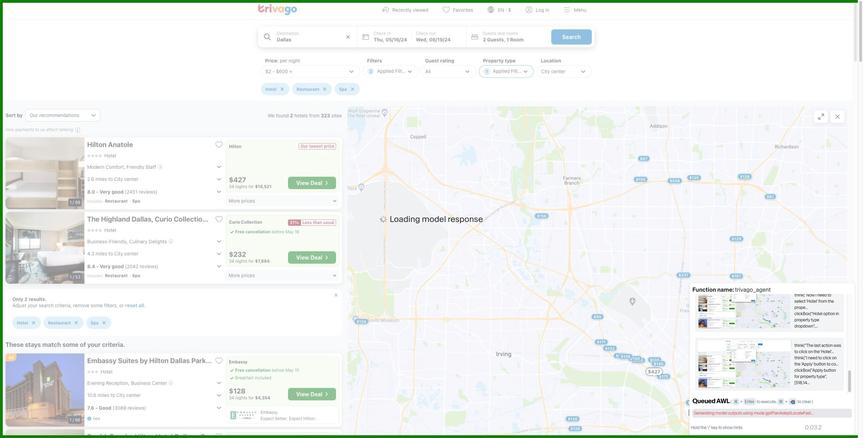 Task type: describe. For each thing, give the bounding box(es) containing it.
the highland dallas, curio collection by hilton, (dallas, usa) image
[[6, 212, 85, 284]]

doubletree by hilton hotel dallas - campbell centre, (dallas, usa) image
[[6, 430, 85, 438]]

hilton anatole, (dallas, usa) image
[[6, 137, 85, 209]]



Task type: locate. For each thing, give the bounding box(es) containing it.
trivago logo image
[[260, 4, 299, 15]]

map region
[[350, 106, 853, 438]]

embassy suites by hilton dallas park central area, (dallas, usa) image
[[6, 354, 85, 427]]

embassy image
[[230, 411, 259, 420]]



Task type: vqa. For each thing, say whether or not it's contained in the screenshot.
trivago logo on the top left
yes



